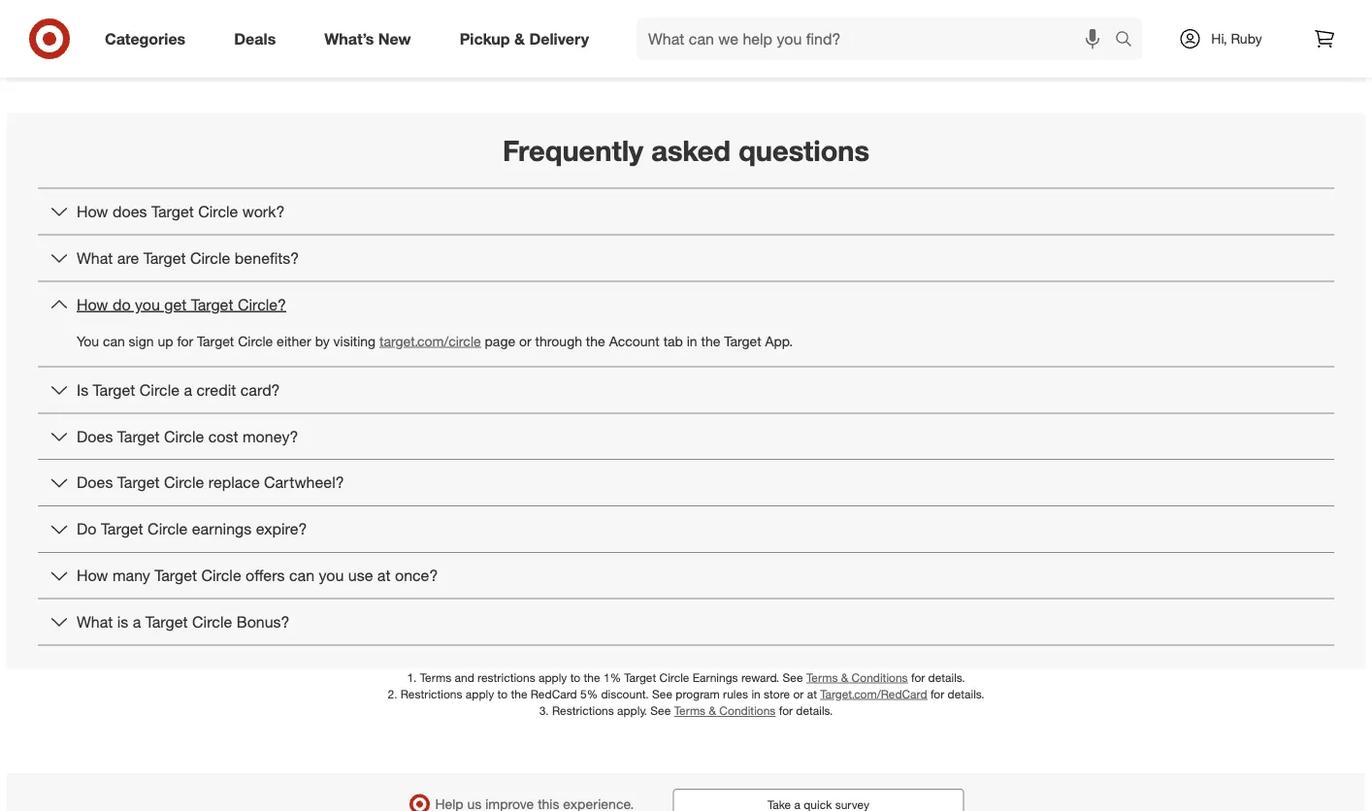 Task type: locate. For each thing, give the bounding box(es) containing it.
0 horizontal spatial at
[[378, 566, 391, 585]]

1 vertical spatial can
[[289, 566, 315, 585]]

1 vertical spatial what
[[77, 613, 113, 632]]

target right do
[[101, 520, 143, 539]]

or inside the 1. terms and restrictions apply to the 1% target circle earnings reward. see terms & conditions for details. 2. restrictions apply to the redcard 5% discount. see program rules in store or at target.com/redcard for details. 3. restrictions apply. see terms & conditions for details.
[[794, 687, 804, 702]]

1%
[[604, 671, 621, 685]]

3 how from the top
[[77, 566, 108, 585]]

1 how from the top
[[77, 202, 108, 221]]

for
[[177, 332, 193, 349], [912, 671, 926, 685], [931, 687, 945, 702], [779, 704, 793, 718]]

1 vertical spatial does
[[77, 474, 113, 492]]

see up store
[[783, 671, 804, 685]]

0 horizontal spatial a
[[133, 613, 141, 632]]

credit
[[197, 381, 236, 400]]

at inside dropdown button
[[378, 566, 391, 585]]

1 vertical spatial or
[[794, 687, 804, 702]]

0 horizontal spatial you
[[135, 295, 160, 314]]

through
[[536, 332, 583, 349]]

tab
[[664, 332, 683, 349]]

does
[[77, 427, 113, 446], [77, 474, 113, 492]]

1 horizontal spatial at
[[808, 687, 818, 702]]

0 horizontal spatial conditions
[[720, 704, 776, 718]]

see
[[783, 671, 804, 685], [652, 687, 673, 702], [651, 704, 671, 718]]

circle left bonus?
[[192, 613, 232, 632]]

a left credit
[[184, 381, 192, 400]]

0 horizontal spatial can
[[103, 332, 125, 349]]

either
[[277, 332, 311, 349]]

0 vertical spatial what
[[77, 249, 113, 268]]

to up 5%
[[571, 671, 581, 685]]

1 vertical spatial terms & conditions link
[[675, 704, 776, 718]]

how left do
[[77, 295, 108, 314]]

0 horizontal spatial &
[[515, 29, 525, 48]]

does for does target circle replace cartwheel?
[[77, 474, 113, 492]]

apply up redcard
[[539, 671, 567, 685]]

for right target.com/redcard link
[[931, 687, 945, 702]]

earnings down does target circle replace cartwheel?
[[192, 520, 252, 539]]

what's
[[325, 29, 374, 48]]

in down reward.
[[752, 687, 761, 702]]

how left many
[[77, 566, 108, 585]]

conditions down rules
[[720, 704, 776, 718]]

at right store
[[808, 687, 818, 702]]

circle up program
[[660, 671, 690, 685]]

cost
[[208, 427, 238, 446]]

questions
[[739, 133, 870, 168]]

1 vertical spatial restrictions
[[553, 704, 614, 718]]

how do you get target circle? button
[[38, 282, 1335, 328]]

0 vertical spatial does
[[77, 427, 113, 446]]

at
[[378, 566, 391, 585], [808, 687, 818, 702]]

0 vertical spatial terms & conditions link
[[807, 671, 908, 685]]

is
[[117, 613, 129, 632]]

target right many
[[155, 566, 197, 585]]

does up do
[[77, 474, 113, 492]]

see left program
[[652, 687, 673, 702]]

2 vertical spatial how
[[77, 566, 108, 585]]

0 vertical spatial see
[[783, 671, 804, 685]]

or right page
[[519, 332, 532, 349]]

in
[[687, 332, 698, 349], [752, 687, 761, 702]]

1 horizontal spatial you
[[319, 566, 344, 585]]

what are target circle benefits? button
[[38, 236, 1335, 281]]

conditions up target.com/redcard link
[[852, 671, 908, 685]]

1 vertical spatial earnings
[[192, 520, 252, 539]]

the right tab
[[702, 332, 721, 349]]

1 horizontal spatial to
[[571, 671, 581, 685]]

at inside the 1. terms and restrictions apply to the 1% target circle earnings reward. see terms & conditions for details. 2. restrictions apply to the redcard 5% discount. see program rules in store or at target.com/redcard for details. 3. restrictions apply. see terms & conditions for details.
[[808, 687, 818, 702]]

does target circle replace cartwheel?
[[77, 474, 344, 492]]

0 vertical spatial a
[[184, 381, 192, 400]]

restrictions
[[401, 687, 463, 702], [553, 704, 614, 718]]

1 horizontal spatial and
[[575, 15, 601, 34]]

for right up
[[177, 332, 193, 349]]

0 horizontal spatial earnings
[[192, 520, 252, 539]]

can
[[103, 332, 125, 349], [289, 566, 315, 585]]

does target circle replace cartwheel? button
[[38, 460, 1335, 506]]

1 does from the top
[[77, 427, 113, 446]]

1 horizontal spatial restrictions
[[553, 704, 614, 718]]

and left restrictions at the left bottom of the page
[[455, 671, 475, 685]]

pickup & delivery link
[[443, 17, 614, 60]]

1 vertical spatial you
[[319, 566, 344, 585]]

apply
[[539, 671, 567, 685], [466, 687, 494, 702]]

0 vertical spatial apply
[[539, 671, 567, 685]]

circle
[[198, 202, 238, 221], [190, 249, 230, 268], [238, 332, 273, 349], [140, 381, 180, 400], [164, 427, 204, 446], [164, 474, 204, 492], [148, 520, 188, 539], [201, 566, 241, 585], [192, 613, 232, 632], [660, 671, 690, 685]]

1 vertical spatial conditions
[[720, 704, 776, 718]]

0 horizontal spatial restrictions
[[401, 687, 463, 702]]

target.com/redcard link
[[821, 687, 928, 702]]

what is a target circle bonus?
[[77, 613, 290, 632]]

you
[[135, 295, 160, 314], [319, 566, 344, 585]]

for up target.com/redcard link
[[912, 671, 926, 685]]

0 horizontal spatial in
[[687, 332, 698, 349]]

target right does
[[151, 202, 194, 221]]

offers
[[246, 566, 285, 585]]

2 what from the top
[[77, 613, 113, 632]]

to down restrictions at the left bottom of the page
[[498, 687, 508, 702]]

circle down does target circle cost money?
[[164, 474, 204, 492]]

asked
[[652, 133, 731, 168]]

1 horizontal spatial terms & conditions link
[[807, 671, 908, 685]]

how inside dropdown button
[[77, 295, 108, 314]]

what for what is a target circle bonus?
[[77, 613, 113, 632]]

target down does target circle cost money?
[[117, 474, 160, 492]]

does down is
[[77, 427, 113, 446]]

target inside dropdown button
[[191, 295, 233, 314]]

2 vertical spatial details.
[[797, 704, 833, 718]]

& right track
[[515, 29, 525, 48]]

1 horizontal spatial or
[[794, 687, 804, 702]]

how for how many target circle offers can you use at once?
[[77, 566, 108, 585]]

0 horizontal spatial and
[[455, 671, 475, 685]]

or right store
[[794, 687, 804, 702]]

0 vertical spatial conditions
[[852, 671, 908, 685]]

1 vertical spatial apply
[[466, 687, 494, 702]]

categories
[[105, 29, 186, 48]]

1 horizontal spatial can
[[289, 566, 315, 585]]

new
[[379, 29, 411, 48]]

at right use
[[378, 566, 391, 585]]

2 horizontal spatial terms
[[807, 671, 838, 685]]

you left use
[[319, 566, 344, 585]]

details.
[[929, 671, 966, 685], [948, 687, 985, 702], [797, 704, 833, 718]]

terms right 1.
[[420, 671, 452, 685]]

1 what from the top
[[77, 249, 113, 268]]

see right apply.
[[651, 704, 671, 718]]

how does target circle work? button
[[38, 189, 1335, 235]]

1 horizontal spatial conditions
[[852, 671, 908, 685]]

and
[[575, 15, 601, 34], [455, 671, 475, 685]]

by
[[315, 332, 330, 349]]

0 horizontal spatial to
[[498, 687, 508, 702]]

2 how from the top
[[77, 295, 108, 314]]

eligible
[[774, 15, 823, 34]]

earnings inside do target circle earnings expire? dropdown button
[[192, 520, 252, 539]]

use
[[348, 566, 373, 585]]

and left votes
[[575, 15, 601, 34]]

0 vertical spatial and
[[575, 15, 601, 34]]

1. terms and restrictions apply to the 1% target circle earnings reward. see terms & conditions for details. 2. restrictions apply to the redcard 5% discount. see program rules in store or at target.com/redcard for details. 3. restrictions apply. see terms & conditions for details.
[[388, 671, 985, 718]]

target.com/circle link
[[380, 332, 481, 349]]

0 vertical spatial can
[[103, 332, 125, 349]]

circle up 'how do you get target circle?'
[[190, 249, 230, 268]]

you right do
[[135, 295, 160, 314]]

target
[[151, 202, 194, 221], [144, 249, 186, 268], [191, 295, 233, 314], [197, 332, 234, 349], [725, 332, 762, 349], [93, 381, 135, 400], [117, 427, 160, 446], [117, 474, 160, 492], [101, 520, 143, 539], [155, 566, 197, 585], [145, 613, 188, 632], [625, 671, 657, 685]]

0 vertical spatial you
[[135, 295, 160, 314]]

0 horizontal spatial apply
[[466, 687, 494, 702]]

do target circle earnings expire?
[[77, 520, 307, 539]]

does inside does target circle replace cartwheel? dropdown button
[[77, 474, 113, 492]]

target right are
[[144, 249, 186, 268]]

terms & conditions link up target.com/redcard link
[[807, 671, 908, 685]]

1 horizontal spatial in
[[752, 687, 761, 702]]

circle inside the 1. terms and restrictions apply to the 1% target circle earnings reward. see terms & conditions for details. 2. restrictions apply to the redcard 5% discount. see program rules in store or at target.com/redcard for details. 3. restrictions apply. see terms & conditions for details.
[[660, 671, 690, 685]]

earnings right track
[[511, 15, 571, 34]]

hi, ruby
[[1212, 30, 1263, 47]]

& down program
[[709, 704, 717, 718]]

0 vertical spatial at
[[378, 566, 391, 585]]

what
[[77, 249, 113, 268], [77, 613, 113, 632]]

terms up target.com/redcard link
[[807, 671, 838, 685]]

can right you
[[103, 332, 125, 349]]

target left app.
[[725, 332, 762, 349]]

get
[[164, 295, 187, 314]]

restrictions
[[478, 671, 536, 685]]

the up 5%
[[584, 671, 601, 685]]

making
[[719, 15, 769, 34]]

0 horizontal spatial terms & conditions link
[[675, 704, 776, 718]]

2 vertical spatial &
[[709, 704, 717, 718]]

how left does
[[77, 202, 108, 221]]

cartwheel?
[[264, 474, 344, 492]]

0 vertical spatial how
[[77, 202, 108, 221]]

and inside the 1. terms and restrictions apply to the 1% target circle earnings reward. see terms & conditions for details. 2. restrictions apply to the redcard 5% discount. see program rules in store or at target.com/redcard for details. 3. restrictions apply. see terms & conditions for details.
[[455, 671, 475, 685]]

target right get
[[191, 295, 233, 314]]

restrictions down 5%
[[553, 704, 614, 718]]

1 vertical spatial details.
[[948, 687, 985, 702]]

the
[[586, 332, 606, 349], [702, 332, 721, 349], [584, 671, 601, 685], [511, 687, 528, 702]]

terms & conditions link for 1. terms and restrictions apply to the 1% target circle earnings reward. see
[[807, 671, 908, 685]]

what left "is"
[[77, 613, 113, 632]]

is target circle a credit card? button
[[38, 367, 1335, 413]]

page
[[485, 332, 516, 349]]

how for how does target circle work?
[[77, 202, 108, 221]]

& up target.com/redcard link
[[842, 671, 849, 685]]

does target circle cost money?
[[77, 427, 298, 446]]

1 horizontal spatial apply
[[539, 671, 567, 685]]

2 does from the top
[[77, 474, 113, 492]]

restrictions down 1.
[[401, 687, 463, 702]]

or
[[519, 332, 532, 349], [794, 687, 804, 702]]

0 vertical spatial or
[[519, 332, 532, 349]]

earnings
[[511, 15, 571, 34], [192, 520, 252, 539]]

in right tab
[[687, 332, 698, 349]]

does
[[113, 202, 147, 221]]

0 vertical spatial &
[[515, 29, 525, 48]]

1 vertical spatial at
[[808, 687, 818, 702]]

&
[[515, 29, 525, 48], [842, 671, 849, 685], [709, 704, 717, 718]]

are
[[117, 249, 139, 268]]

a right "is"
[[133, 613, 141, 632]]

do target circle earnings expire? button
[[38, 507, 1335, 552]]

does inside the does target circle cost money? dropdown button
[[77, 427, 113, 446]]

circle up many
[[148, 520, 188, 539]]

terms & conditions link down rules
[[675, 704, 776, 718]]

money?
[[243, 427, 298, 446]]

0 vertical spatial earnings
[[511, 15, 571, 34]]

once?
[[395, 566, 438, 585]]

1 vertical spatial &
[[842, 671, 849, 685]]

1 vertical spatial and
[[455, 671, 475, 685]]

1 vertical spatial in
[[752, 687, 761, 702]]

can right offers
[[289, 566, 315, 585]]

target up discount.
[[625, 671, 657, 685]]

you inside dropdown button
[[135, 295, 160, 314]]

apply down restrictions at the left bottom of the page
[[466, 687, 494, 702]]

delivery
[[530, 29, 589, 48]]

account
[[609, 332, 660, 349]]

what left are
[[77, 249, 113, 268]]

track
[[470, 15, 507, 34]]

circle left work?
[[198, 202, 238, 221]]

3.
[[540, 704, 549, 718]]

terms down program
[[675, 704, 706, 718]]

1 vertical spatial a
[[133, 613, 141, 632]]

frequently asked questions
[[503, 133, 870, 168]]

deals link
[[218, 17, 300, 60]]

earnings
[[693, 671, 739, 685]]

and for terms
[[455, 671, 475, 685]]

1 vertical spatial how
[[77, 295, 108, 314]]



Task type: vqa. For each thing, say whether or not it's contained in the screenshot.
When is your event date?
no



Task type: describe. For each thing, give the bounding box(es) containing it.
0 vertical spatial details.
[[929, 671, 966, 685]]

votes
[[605, 15, 643, 34]]

0 horizontal spatial or
[[519, 332, 532, 349]]

rules
[[723, 687, 749, 702]]

benefits?
[[235, 249, 299, 268]]

search button
[[1107, 17, 1154, 64]]

target.com/circle
[[380, 332, 481, 349]]

purchases.
[[827, 15, 903, 34]]

2 horizontal spatial &
[[842, 671, 849, 685]]

circle down up
[[140, 381, 180, 400]]

can inside dropdown button
[[289, 566, 315, 585]]

1 vertical spatial to
[[498, 687, 508, 702]]

frequently
[[503, 133, 644, 168]]

circle?
[[238, 295, 286, 314]]

the down restrictions at the left bottom of the page
[[511, 687, 528, 702]]

and for earnings
[[575, 15, 601, 34]]

1 horizontal spatial &
[[709, 704, 717, 718]]

hi,
[[1212, 30, 1228, 47]]

target right is
[[93, 381, 135, 400]]

how for how do you get target circle?
[[77, 295, 108, 314]]

pickup & delivery
[[460, 29, 589, 48]]

1 vertical spatial see
[[652, 687, 673, 702]]

what's new
[[325, 29, 411, 48]]

2.
[[388, 687, 398, 702]]

does target circle cost money? button
[[38, 414, 1335, 459]]

circle left offers
[[201, 566, 241, 585]]

categories link
[[88, 17, 210, 60]]

bonus?
[[237, 613, 290, 632]]

circle down circle?
[[238, 332, 273, 349]]

does for does target circle cost money?
[[77, 427, 113, 446]]

after
[[682, 15, 715, 34]]

terms & conditions link for 3. restrictions apply. see
[[675, 704, 776, 718]]

1 horizontal spatial earnings
[[511, 15, 571, 34]]

5%
[[581, 687, 598, 702]]

track earnings and votes here after making eligible purchases.
[[470, 15, 903, 34]]

you inside dropdown button
[[319, 566, 344, 585]]

0 horizontal spatial terms
[[420, 671, 452, 685]]

what's new link
[[308, 17, 436, 60]]

app.
[[766, 332, 793, 349]]

for down store
[[779, 704, 793, 718]]

target.com/redcard
[[821, 687, 928, 702]]

1 horizontal spatial terms
[[675, 704, 706, 718]]

many
[[113, 566, 150, 585]]

you
[[77, 332, 99, 349]]

0 vertical spatial to
[[571, 671, 581, 685]]

store
[[764, 687, 791, 702]]

in inside the 1. terms and restrictions apply to the 1% target circle earnings reward. see terms & conditions for details. 2. restrictions apply to the redcard 5% discount. see program rules in store or at target.com/redcard for details. 3. restrictions apply. see terms & conditions for details.
[[752, 687, 761, 702]]

card?
[[241, 381, 280, 400]]

you can sign up for target circle either by visiting target.com/circle page or through the account tab in the target app.
[[77, 332, 793, 349]]

up
[[158, 332, 173, 349]]

do
[[113, 295, 131, 314]]

what for what are target circle benefits?
[[77, 249, 113, 268]]

work?
[[243, 202, 285, 221]]

0 vertical spatial in
[[687, 332, 698, 349]]

how does target circle work?
[[77, 202, 285, 221]]

target down the is target circle a credit card? at the top left of page
[[117, 427, 160, 446]]

redcard
[[531, 687, 577, 702]]

1 horizontal spatial a
[[184, 381, 192, 400]]

here
[[647, 15, 678, 34]]

& inside "link"
[[515, 29, 525, 48]]

is target circle a credit card?
[[77, 381, 280, 400]]

search
[[1107, 31, 1154, 50]]

how many target circle offers can you use at once?
[[77, 566, 438, 585]]

sign
[[129, 332, 154, 349]]

expire?
[[256, 520, 307, 539]]

visiting
[[334, 332, 376, 349]]

What can we help you find? suggestions appear below search field
[[637, 17, 1121, 60]]

replace
[[208, 474, 260, 492]]

1.
[[407, 671, 417, 685]]

target right "is"
[[145, 613, 188, 632]]

is
[[77, 381, 89, 400]]

how many target circle offers can you use at once? button
[[38, 553, 1335, 599]]

program
[[676, 687, 720, 702]]

how do you get target circle?
[[77, 295, 286, 314]]

ruby
[[1232, 30, 1263, 47]]

discount.
[[601, 687, 649, 702]]

target inside the 1. terms and restrictions apply to the 1% target circle earnings reward. see terms & conditions for details. 2. restrictions apply to the redcard 5% discount. see program rules in store or at target.com/redcard for details. 3. restrictions apply. see terms & conditions for details.
[[625, 671, 657, 685]]

pickup
[[460, 29, 510, 48]]

what are target circle benefits?
[[77, 249, 299, 268]]

reward.
[[742, 671, 780, 685]]

2 vertical spatial see
[[651, 704, 671, 718]]

0 vertical spatial restrictions
[[401, 687, 463, 702]]

target up credit
[[197, 332, 234, 349]]

deals
[[234, 29, 276, 48]]

do
[[77, 520, 97, 539]]

circle left cost
[[164, 427, 204, 446]]

apply.
[[618, 704, 648, 718]]

the right the through
[[586, 332, 606, 349]]

what is a target circle bonus? button
[[38, 600, 1335, 645]]



